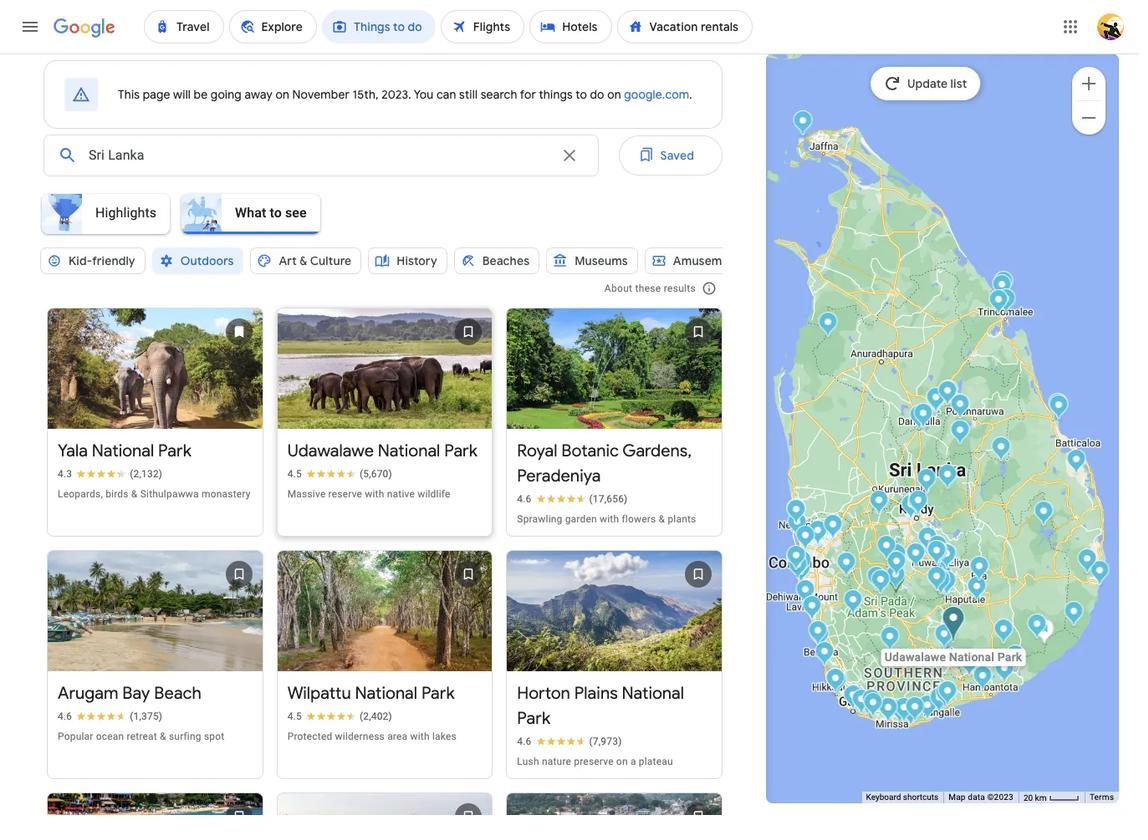 Task type: describe. For each thing, give the bounding box(es) containing it.
belilena cave image
[[877, 535, 896, 563]]

(7,973)
[[589, 736, 622, 748]]

update list
[[908, 76, 968, 91]]

rekawa lagoon image
[[938, 681, 957, 708]]

retreat
[[127, 731, 157, 743]]

bopath falls image
[[867, 566, 886, 594]]

bomburu ella waterfall image
[[937, 543, 957, 571]]

terms
[[1090, 793, 1114, 802]]

ahungalla beach image
[[815, 641, 834, 669]]

art & culture
[[279, 253, 352, 269]]

filters list containing kid-friendly
[[37, 241, 784, 298]]

data
[[968, 793, 985, 802]]

monastery
[[202, 488, 251, 500]]

lunugamvehera national park image
[[994, 619, 1013, 646]]

km
[[1035, 794, 1047, 803]]

talalla beach image
[[906, 696, 925, 724]]

(2,402)
[[360, 711, 392, 722]]

park for yala national park
[[158, 441, 191, 462]]

arugam bay beach image
[[1090, 560, 1110, 588]]

history
[[397, 253, 437, 269]]

koggala beach image
[[858, 690, 877, 717]]

secret beach mirissa image
[[879, 697, 898, 725]]

preserve
[[574, 756, 614, 768]]

what to see list item
[[177, 189, 327, 239]]

4.5 for wilpattu national park
[[287, 711, 302, 722]]

kirigalpotha image
[[927, 566, 947, 594]]

arugam
[[58, 683, 118, 704]]

galle face green image
[[787, 547, 806, 574]]

nilaveli beach image
[[993, 274, 1012, 302]]

save kandy lake to collection image
[[678, 797, 719, 816]]

reserve
[[328, 488, 362, 500]]

kandy lake image
[[908, 491, 927, 518]]

hiriketiya beach image
[[918, 695, 937, 722]]

google.com
[[624, 87, 690, 102]]

park for udawalawe national park
[[444, 441, 478, 462]]

tangalle beach image
[[936, 682, 955, 710]]

pidurutalagala image
[[928, 535, 947, 563]]

devon falls image
[[906, 543, 926, 570]]

ventura beach image
[[810, 624, 829, 651]]

lakes
[[432, 731, 457, 743]]

kid-friendly
[[69, 253, 135, 269]]

pasikuda beach image
[[1049, 393, 1068, 420]]

royal botanic gardens, peradeniya
[[517, 441, 692, 487]]

museums
[[575, 253, 628, 269]]

keyboard shortcuts
[[866, 793, 939, 802]]

will
[[173, 87, 191, 102]]

minneriya image
[[938, 380, 957, 408]]

main menu image
[[20, 17, 40, 37]]

ridiyagama safari park image
[[960, 651, 979, 679]]

wilpattu
[[287, 683, 351, 704]]

be
[[194, 87, 208, 102]]

lahugala kitulana national park image
[[1078, 548, 1097, 576]]

beach
[[154, 683, 202, 704]]

what
[[235, 205, 266, 220]]

lake gregory image
[[929, 542, 948, 569]]

colombo port old lighthouse image
[[787, 545, 806, 573]]

negombo lagoon image
[[788, 512, 807, 539]]

this
[[118, 87, 140, 102]]

dambulla royal cave temple and golden temple image
[[910, 404, 929, 432]]

batticaloa lagoon image
[[1067, 449, 1086, 476]]

gardens,
[[623, 441, 692, 462]]

4.3
[[58, 468, 72, 480]]

pigeon island marine national park image
[[994, 271, 1013, 298]]

things
[[539, 87, 573, 102]]

wilpattu national park image
[[819, 312, 838, 339]]

arugam bay beach
[[58, 683, 202, 704]]

kuda ravana ella (water fall) image
[[970, 556, 989, 583]]

goyambokka beach image
[[930, 687, 949, 715]]

map
[[949, 793, 966, 802]]

wildlife
[[418, 488, 451, 500]]

what to see link
[[177, 194, 327, 234]]

kanniya hot water springs image
[[989, 289, 1008, 317]]

royal colombo golf club image
[[793, 550, 812, 578]]

plateau
[[639, 756, 673, 768]]

moragalla beach image
[[809, 620, 828, 648]]

national for wilpattu
[[355, 683, 418, 704]]

ocean
[[96, 731, 124, 743]]

bay
[[122, 683, 150, 704]]

search
[[481, 87, 517, 102]]

& right retreat on the left of page
[[160, 731, 166, 743]]

kalutara beach image
[[803, 595, 822, 623]]

uppuveli beach image
[[997, 288, 1016, 316]]

area
[[387, 731, 408, 743]]

friendly
[[92, 253, 135, 269]]

udawatta kele sanctuary image
[[909, 490, 928, 517]]

protected
[[287, 731, 332, 743]]

saved
[[660, 148, 694, 163]]

panadura beach image
[[796, 579, 815, 607]]

page
[[143, 87, 170, 102]]

20
[[1024, 794, 1033, 803]]

20 km button
[[1019, 792, 1085, 804]]

matara beach image
[[895, 697, 914, 725]]

wilderness
[[335, 731, 385, 743]]

sprawling
[[517, 513, 563, 525]]

dehiwala zoological gardens image
[[792, 558, 811, 585]]

yala
[[58, 441, 88, 462]]

save unawatuna beach to collection image
[[219, 797, 259, 816]]

2023.
[[382, 87, 411, 102]]

update list button
[[871, 67, 981, 100]]

spot
[[204, 731, 225, 743]]

november
[[292, 87, 350, 102]]

20 km
[[1024, 794, 1049, 803]]

parks
[[743, 253, 774, 269]]

yala national park
[[58, 441, 191, 462]]

yala national park sri lanka image
[[1028, 614, 1047, 641]]

(5,670)
[[360, 468, 392, 480]]

bambarakanda falls image
[[937, 570, 957, 598]]

this page will be going away on november 15th, 2023. you can still search for things to do on google.com .
[[118, 87, 693, 102]]

beaches button
[[454, 241, 540, 281]]

popular ocean retreat & surfing spot
[[58, 731, 225, 743]]

clear image
[[559, 146, 579, 166]]

history button
[[368, 241, 447, 281]]

4.6 out of 5 stars from 1,375 reviews image
[[58, 710, 162, 723]]

lush
[[517, 756, 539, 768]]

dondra head image
[[901, 701, 921, 728]]

1 horizontal spatial to
[[576, 87, 587, 102]]

minneriya national park image
[[939, 379, 958, 407]]

galle dutch fort image
[[844, 684, 863, 711]]

massive
[[287, 488, 326, 500]]

nuwara eliya golf club image
[[927, 540, 947, 568]]

(17,656)
[[589, 493, 628, 505]]

wilpattu national park
[[287, 683, 455, 704]]

away
[[245, 87, 273, 102]]

maduru oya national park image
[[992, 436, 1011, 464]]

lighthouse - galle image
[[844, 685, 863, 712]]

4.3 out of 5 stars from 2,132 reviews image
[[58, 467, 162, 481]]

beira lake image
[[788, 546, 808, 573]]

4.6 for royal botanic gardens, peradeniya
[[517, 493, 532, 505]]

dry zone botanic gardens, hambantota image
[[973, 665, 993, 693]]

wellawatte beach image
[[788, 554, 808, 582]]

national inside horton plains national park
[[622, 683, 684, 704]]

massive reserve with native wildlife
[[287, 488, 451, 500]]

tangalle beach image
[[932, 686, 952, 713]]

narigama beach image
[[828, 670, 847, 697]]

gal oya valley national park image
[[1034, 501, 1054, 528]]

do
[[590, 87, 605, 102]]

art & culture button
[[251, 241, 362, 281]]

save royal botanic gardens, peradeniya to collection image
[[678, 312, 719, 352]]

leopards, birds & sithulpawwa monastery
[[58, 488, 251, 500]]

save wilpattu national park to collection image
[[449, 554, 489, 595]]

with for national
[[365, 488, 384, 500]]

seethawaka wet zone botanic gardens image
[[837, 552, 856, 579]]



Task type: vqa. For each thing, say whether or not it's contained in the screenshot.


Task type: locate. For each thing, give the bounding box(es) containing it.
to
[[576, 87, 587, 102], [270, 205, 282, 220]]

horton
[[517, 683, 570, 704]]

leopards,
[[58, 488, 103, 500]]

koggala lake image
[[862, 689, 881, 717]]

udawalawe national park
[[287, 441, 478, 462]]

zoom out map image
[[1079, 107, 1099, 128]]

surfing
[[169, 731, 201, 743]]

angammedilla national park image
[[951, 394, 970, 421]]

on right away
[[276, 87, 289, 102]]

plants
[[668, 513, 696, 525]]

2 vertical spatial 4.6
[[517, 736, 532, 748]]

popham's arboretum image
[[914, 403, 933, 430]]

national up 4.3 out of 5 stars from 2,132 reviews image
[[92, 441, 154, 462]]

4.6 for horton plains national park
[[517, 736, 532, 748]]

&
[[300, 253, 307, 269], [131, 488, 138, 500], [659, 513, 665, 525], [160, 731, 166, 743]]

shortcuts
[[903, 793, 939, 802]]

1 horizontal spatial with
[[410, 731, 430, 743]]

keyboard shortcuts button
[[866, 792, 939, 804]]

galle face beach image
[[787, 547, 806, 574]]

save horton plains national park to collection image
[[678, 554, 719, 595]]

queen victoria park image
[[927, 540, 947, 568]]

mihiripenna beach image
[[852, 689, 871, 717]]

(2,132)
[[130, 468, 162, 480]]

pidurangala royal cave temple image
[[926, 387, 946, 415]]

polhena beach image
[[891, 698, 910, 726]]

national for udawalawe
[[378, 441, 440, 462]]

4.6 inside "image"
[[517, 736, 532, 748]]

about
[[605, 283, 633, 294]]

royal botanic gardens, peradeniya image
[[901, 494, 921, 522]]

1 vertical spatial to
[[270, 205, 282, 220]]

sprawling garden with flowers & plants
[[517, 513, 696, 525]]

park inside horton plains national park
[[517, 708, 551, 729]]

with for botanic
[[600, 513, 619, 525]]

sithulpawwa
[[140, 488, 199, 500]]

list
[[40, 291, 729, 816]]

about these results
[[605, 283, 696, 294]]

diyaluma falls image
[[967, 576, 987, 604]]

royal
[[517, 441, 558, 462]]

park for wilpattu national park
[[422, 683, 455, 704]]

flowers
[[622, 513, 656, 525]]

lakegala image
[[938, 464, 957, 491]]

0 horizontal spatial to
[[270, 205, 282, 220]]

sigiriya image
[[926, 389, 946, 416]]

2 vertical spatial with
[[410, 731, 430, 743]]

mayan water park image
[[796, 525, 815, 553]]

jungle beach image
[[847, 686, 866, 713]]

(1,375)
[[130, 711, 162, 722]]

4.6 up popular
[[58, 711, 72, 722]]

& right art on the top
[[300, 253, 307, 269]]

kalkudah beach image
[[1049, 394, 1069, 422]]

hikkaduwa coral reef image
[[826, 668, 845, 696]]

to inside list item
[[270, 205, 282, 220]]

aberdeen waterfall image
[[887, 543, 906, 571]]

4.5 out of 5 stars from 2,402 reviews image
[[287, 710, 392, 723]]

1 vertical spatial 4.5
[[287, 711, 302, 722]]

casuarina beach image
[[793, 110, 813, 138]]

park up "(2,132)"
[[158, 441, 191, 462]]

with
[[365, 488, 384, 500], [600, 513, 619, 525], [410, 731, 430, 743]]

to left see
[[270, 205, 282, 220]]

4.6 up sprawling
[[517, 493, 532, 505]]

galway's land national park image
[[929, 541, 948, 568]]

saved - yala national park image
[[219, 312, 259, 352]]

art
[[279, 253, 297, 269]]

ramboda falls image
[[918, 527, 937, 554]]

kid-
[[69, 253, 92, 269]]

national up (2,402) at the left bottom of page
[[355, 683, 418, 704]]

culture
[[310, 253, 352, 269]]

with down (17,656)
[[600, 513, 619, 525]]

& inside button
[[300, 253, 307, 269]]

tissa lake image
[[1006, 645, 1025, 672]]

unawatuna beach image
[[849, 687, 868, 715]]

park up lakes
[[422, 683, 455, 704]]

Search for destinations, sights and more text field
[[88, 136, 549, 176]]

plains
[[574, 683, 618, 704]]

park down horton
[[517, 708, 551, 729]]

elephant transit home image
[[935, 624, 954, 651]]

bundala national park image
[[995, 658, 1014, 686]]

amusement parks button
[[645, 241, 784, 281]]

wasgamuwa national park image
[[951, 420, 970, 447]]

4.5 inside 4.5 out of 5 stars from 5,670 reviews image
[[287, 468, 302, 480]]

0 horizontal spatial with
[[365, 488, 384, 500]]

save minneriya national park to collection image
[[449, 797, 489, 816]]

sri pada / adam's peak image
[[886, 564, 906, 592]]

garden
[[565, 513, 597, 525]]

& right the birds
[[131, 488, 138, 500]]

what to see
[[235, 205, 307, 220]]

2 horizontal spatial with
[[600, 513, 619, 525]]

outdoors button
[[152, 241, 244, 281]]

for
[[520, 87, 536, 102]]

.
[[690, 87, 693, 102]]

still
[[459, 87, 478, 102]]

dalawella beach image
[[851, 689, 870, 717]]

a
[[631, 756, 636, 768]]

with down (5,670)
[[365, 488, 384, 500]]

sinharaja forest reserve image
[[880, 626, 900, 654]]

park up wildlife at the left bottom of page
[[444, 441, 478, 462]]

google.com link
[[624, 87, 690, 102]]

4.6 out of 5 stars from 17,656 reviews image
[[517, 493, 628, 506]]

1 vertical spatial 4.6
[[58, 711, 72, 722]]

horton plains national park image
[[933, 564, 952, 592]]

peradeniya
[[517, 466, 601, 487]]

botanic
[[562, 441, 619, 462]]

4.6
[[517, 493, 532, 505], [58, 711, 72, 722], [517, 736, 532, 748]]

බටදොඹලෙන image
[[871, 569, 891, 597]]

yala national park image
[[1035, 619, 1054, 645]]

4.6 out of 5 stars from 7,973 reviews image
[[517, 735, 622, 748]]

& left plants
[[659, 513, 665, 525]]

about these results image
[[689, 269, 729, 309]]

to left do
[[576, 87, 587, 102]]

4.5 out of 5 stars from 5,670 reviews image
[[287, 467, 392, 481]]

amusement parks
[[673, 253, 774, 269]]

birds
[[106, 488, 129, 500]]

popular
[[58, 731, 93, 743]]

hikkaduwa beach image
[[826, 668, 845, 696]]

national up (5,670)
[[378, 441, 440, 462]]

pinnawala zoo image
[[870, 490, 889, 517]]

map data ©2023
[[949, 793, 1014, 802]]

4.6 for arugam bay beach
[[58, 711, 72, 722]]

keyboard
[[866, 793, 901, 802]]

1 4.5 from the top
[[287, 468, 302, 480]]

see
[[285, 205, 307, 220]]

save arugam bay beach to collection image
[[219, 554, 259, 595]]

nature
[[542, 756, 571, 768]]

outdoors
[[180, 253, 234, 269]]

0 vertical spatial 4.6
[[517, 493, 532, 505]]

4.6 up the "lush"
[[517, 736, 532, 748]]

4.5 inside 4.5 out of 5 stars from 2,402 reviews image
[[287, 711, 302, 722]]

great world's end drop image
[[931, 569, 951, 597]]

kid-friendly button
[[40, 241, 145, 281]]

national for yala
[[92, 441, 154, 462]]

©2023
[[988, 793, 1014, 802]]

national
[[92, 441, 154, 462], [378, 441, 440, 462], [355, 683, 418, 704], [622, 683, 684, 704]]

map region
[[630, 0, 1139, 816]]

native
[[387, 488, 415, 500]]

1 vertical spatial with
[[600, 513, 619, 525]]

filters list
[[30, 189, 723, 256], [37, 241, 784, 298]]

filters form
[[30, 129, 784, 298]]

sri dalada maligawa image
[[908, 491, 927, 518]]

with right area
[[410, 731, 430, 743]]

kumana national park image
[[1065, 601, 1084, 629]]

update
[[908, 76, 948, 91]]

0 vertical spatial to
[[576, 87, 587, 102]]

4.5 up massive
[[287, 468, 302, 480]]

4.5 for udawalawe national park
[[287, 468, 302, 480]]

sembuwatta lake image
[[917, 468, 937, 496]]

pahiyangala image
[[844, 589, 863, 617]]

0 vertical spatial with
[[365, 488, 384, 500]]

list containing yala national park
[[40, 291, 729, 816]]

highlights link
[[37, 194, 177, 234]]

results
[[664, 283, 696, 294]]

national right plains
[[622, 683, 684, 704]]

on left a
[[616, 756, 628, 768]]

you
[[414, 87, 434, 102]]

lapoint surf camp image
[[864, 692, 883, 720]]

4.5 up protected
[[287, 711, 302, 722]]

lush nature preserve on a plateau
[[517, 756, 673, 768]]

on right do
[[607, 87, 621, 102]]

horton plains national park
[[517, 683, 684, 729]]

gampaha botanical garden image
[[809, 520, 828, 548]]

0 vertical spatial 4.5
[[287, 468, 302, 480]]

beaches
[[482, 253, 530, 269]]

going
[[211, 87, 242, 102]]

baker's falls image
[[931, 568, 950, 595]]

laxapana falls image
[[887, 551, 906, 578]]

viharamahadevi park image
[[789, 548, 809, 576]]

terms link
[[1090, 793, 1114, 802]]

filters list containing highlights
[[30, 189, 723, 256]]

saved link
[[619, 136, 723, 176]]

udawalawe national park image
[[942, 606, 965, 644]]

2 4.5 from the top
[[287, 711, 302, 722]]

can
[[437, 87, 456, 102]]

15th,
[[353, 87, 379, 102]]



